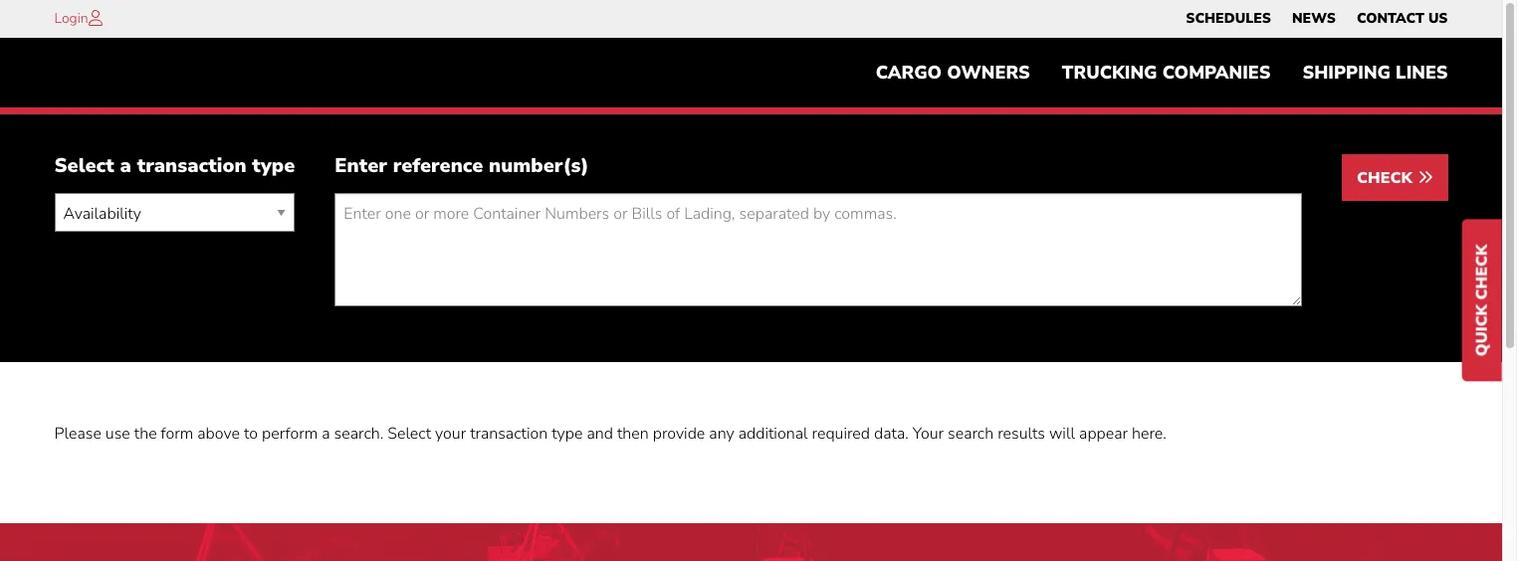 Task type: describe. For each thing, give the bounding box(es) containing it.
data.
[[874, 423, 909, 445]]

to
[[244, 423, 258, 445]]

us
[[1428, 9, 1448, 28]]

0 horizontal spatial select
[[54, 153, 114, 180]]

1 horizontal spatial select
[[387, 423, 431, 445]]

will
[[1049, 423, 1075, 445]]

menu bar containing cargo owners
[[860, 53, 1464, 93]]

1 vertical spatial type
[[552, 423, 583, 445]]

cargo owners link
[[860, 53, 1046, 93]]

enter reference number(s)
[[335, 153, 589, 180]]

your
[[435, 423, 466, 445]]

results
[[998, 423, 1045, 445]]

shipping lines
[[1303, 61, 1448, 85]]

contact
[[1357, 9, 1425, 28]]

additional
[[738, 423, 808, 445]]

news
[[1292, 9, 1336, 28]]

enter
[[335, 153, 387, 180]]

then
[[617, 423, 649, 445]]

cargo
[[876, 61, 942, 85]]

use
[[105, 423, 130, 445]]

0 vertical spatial type
[[252, 153, 295, 180]]

reference
[[393, 153, 483, 180]]

any
[[709, 423, 734, 445]]

angle double right image
[[1417, 170, 1433, 186]]

user image
[[88, 10, 102, 26]]

required
[[812, 423, 870, 445]]

trucking
[[1062, 61, 1157, 85]]

shipping lines link
[[1287, 53, 1464, 93]]

1 vertical spatial check
[[1471, 245, 1493, 300]]

trucking companies link
[[1046, 53, 1287, 93]]

check button
[[1342, 155, 1448, 201]]

news link
[[1292, 5, 1336, 33]]

and
[[587, 423, 613, 445]]

0 horizontal spatial transaction
[[137, 153, 246, 180]]

Enter reference number(s) text field
[[335, 194, 1302, 307]]

login
[[54, 9, 88, 28]]

check inside "button"
[[1357, 168, 1417, 190]]

trucking companies
[[1062, 61, 1271, 85]]

1 horizontal spatial a
[[322, 423, 330, 445]]

menu bar containing schedules
[[1176, 5, 1458, 33]]



Task type: locate. For each thing, give the bounding box(es) containing it.
1 horizontal spatial check
[[1471, 245, 1493, 300]]

menu bar down schedules link
[[860, 53, 1464, 93]]

footer
[[0, 524, 1502, 561]]

menu bar
[[1176, 5, 1458, 33], [860, 53, 1464, 93]]

quick
[[1471, 305, 1493, 357]]

0 horizontal spatial type
[[252, 153, 295, 180]]

check
[[1357, 168, 1417, 190], [1471, 245, 1493, 300]]

number(s)
[[489, 153, 589, 180]]

the
[[134, 423, 157, 445]]

contact us link
[[1357, 5, 1448, 33]]

0 vertical spatial menu bar
[[1176, 5, 1458, 33]]

your
[[913, 423, 944, 445]]

above
[[197, 423, 240, 445]]

a
[[120, 153, 131, 180], [322, 423, 330, 445]]

contact us
[[1357, 9, 1448, 28]]

1 horizontal spatial transaction
[[470, 423, 548, 445]]

0 horizontal spatial check
[[1357, 168, 1417, 190]]

type left enter
[[252, 153, 295, 180]]

login link
[[54, 9, 88, 28]]

1 vertical spatial select
[[387, 423, 431, 445]]

schedules
[[1186, 9, 1271, 28]]

companies
[[1162, 61, 1271, 85]]

type left and
[[552, 423, 583, 445]]

quick check link
[[1462, 220, 1502, 382]]

search
[[948, 423, 994, 445]]

lines
[[1396, 61, 1448, 85]]

type
[[252, 153, 295, 180], [552, 423, 583, 445]]

1 vertical spatial transaction
[[470, 423, 548, 445]]

cargo owners
[[876, 61, 1030, 85]]

0 vertical spatial a
[[120, 153, 131, 180]]

provide
[[653, 423, 705, 445]]

select a transaction type
[[54, 153, 295, 180]]

quick check
[[1471, 245, 1493, 357]]

menu bar up the shipping
[[1176, 5, 1458, 33]]

here.
[[1132, 423, 1167, 445]]

0 vertical spatial transaction
[[137, 153, 246, 180]]

1 vertical spatial a
[[322, 423, 330, 445]]

select
[[54, 153, 114, 180], [387, 423, 431, 445]]

schedules link
[[1186, 5, 1271, 33]]

shipping
[[1303, 61, 1391, 85]]

0 vertical spatial select
[[54, 153, 114, 180]]

appear
[[1079, 423, 1128, 445]]

please
[[54, 423, 101, 445]]

search.
[[334, 423, 383, 445]]

perform
[[262, 423, 318, 445]]

please use the form above to perform a search. select your transaction type and then provide any additional required data. your search results will appear here.
[[54, 423, 1167, 445]]

1 horizontal spatial type
[[552, 423, 583, 445]]

transaction
[[137, 153, 246, 180], [470, 423, 548, 445]]

0 horizontal spatial a
[[120, 153, 131, 180]]

owners
[[947, 61, 1030, 85]]

0 vertical spatial check
[[1357, 168, 1417, 190]]

1 vertical spatial menu bar
[[860, 53, 1464, 93]]

form
[[161, 423, 193, 445]]



Task type: vqa. For each thing, say whether or not it's contained in the screenshot.
m029
no



